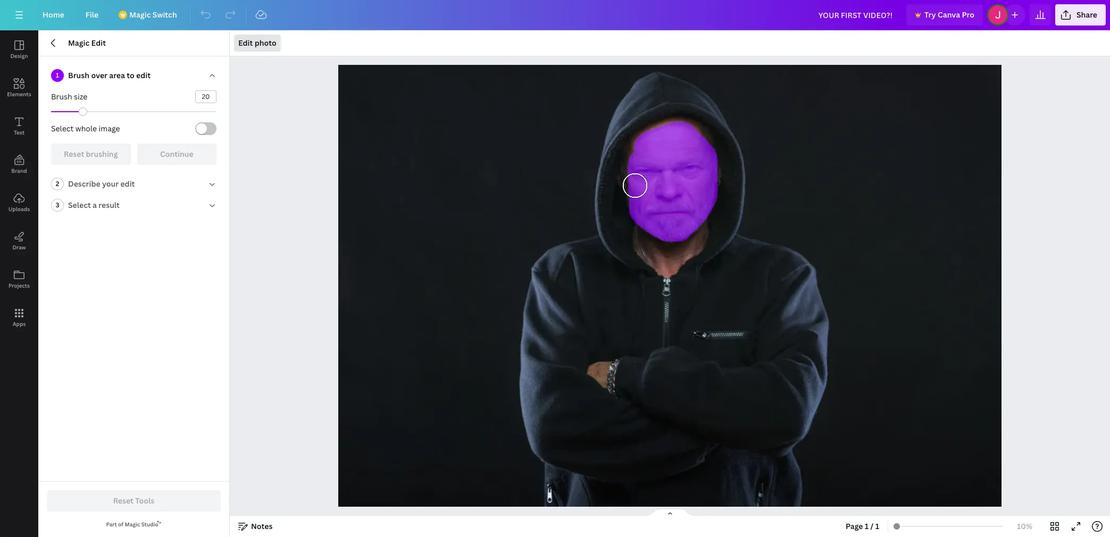 Task type: describe. For each thing, give the bounding box(es) containing it.
magic for magic studio
[[125, 521, 140, 528]]

select a result
[[68, 200, 120, 210]]

+ add page button
[[337, 469, 995, 490]]

reset for reset tools
[[113, 496, 134, 506]]

size
[[74, 92, 87, 102]]

Design title text field
[[810, 4, 902, 26]]

brush for brush over area to edit
[[68, 70, 89, 80]]

10% button
[[1008, 518, 1042, 535]]

pro
[[962, 10, 975, 20]]

+
[[646, 475, 650, 485]]

text button
[[0, 107, 38, 145]]

brush for brush size
[[51, 92, 72, 102]]

+ add page
[[646, 475, 686, 485]]

of
[[118, 521, 124, 528]]

continue button
[[137, 144, 217, 165]]

reset brushing
[[64, 149, 118, 159]]

tools
[[135, 496, 154, 506]]

0 vertical spatial edit
[[136, 70, 151, 80]]

0 horizontal spatial 1
[[56, 71, 59, 80]]

brushing
[[86, 149, 118, 159]]

1 horizontal spatial 1
[[865, 521, 869, 531]]

text
[[14, 129, 25, 136]]

studio
[[141, 521, 158, 528]]

Brush size text field
[[196, 91, 216, 103]]

whole
[[75, 123, 97, 134]]

uploads
[[8, 205, 30, 213]]

page
[[668, 475, 686, 485]]

magic for magic switch
[[129, 10, 151, 20]]

brand
[[11, 167, 27, 174]]

home link
[[34, 4, 73, 26]]

add
[[652, 475, 667, 485]]

your
[[102, 179, 119, 189]]

notes
[[251, 521, 273, 531]]

switch
[[153, 10, 177, 20]]

describe your edit
[[68, 179, 135, 189]]

page
[[846, 521, 863, 531]]

continue
[[160, 149, 193, 159]]

brand button
[[0, 145, 38, 184]]

share button
[[1055, 4, 1106, 26]]

page 1 / 1
[[846, 521, 879, 531]]

a
[[93, 200, 97, 210]]

1 edit from the left
[[91, 38, 106, 48]]

2
[[56, 179, 59, 188]]

design button
[[0, 30, 38, 69]]

reset brushing button
[[51, 144, 131, 165]]

try canva pro
[[925, 10, 975, 20]]

brush over area to edit
[[68, 70, 151, 80]]

2 horizontal spatial 1
[[875, 521, 879, 531]]

projects button
[[0, 260, 38, 298]]

share
[[1077, 10, 1097, 20]]

projects
[[9, 282, 30, 289]]

file
[[86, 10, 99, 20]]



Task type: vqa. For each thing, say whether or not it's contained in the screenshot.
The Draw
yes



Task type: locate. For each thing, give the bounding box(es) containing it.
brush left over
[[68, 70, 89, 80]]

photo
[[255, 38, 276, 48]]

magic right the of
[[125, 521, 140, 528]]

0 vertical spatial select
[[51, 123, 74, 134]]

show pages image
[[644, 509, 696, 517]]

magic for magic edit
[[68, 38, 90, 48]]

1 vertical spatial reset
[[113, 496, 134, 506]]

1 vertical spatial edit
[[120, 179, 135, 189]]

magic inside button
[[129, 10, 151, 20]]

2 vertical spatial magic
[[125, 521, 140, 528]]

magic studio
[[125, 521, 158, 528]]

area
[[109, 70, 125, 80]]

file button
[[77, 4, 107, 26]]

select for select whole image
[[51, 123, 74, 134]]

edit left photo
[[238, 38, 253, 48]]

magic down file popup button in the top left of the page
[[68, 38, 90, 48]]

brush size
[[51, 92, 87, 102]]

1 up brush size
[[56, 71, 59, 80]]

edit photo button
[[234, 35, 281, 52]]

image
[[99, 123, 120, 134]]

reset left brushing
[[64, 149, 84, 159]]

1 vertical spatial magic
[[68, 38, 90, 48]]

2 edit from the left
[[238, 38, 253, 48]]

edit right 'to'
[[136, 70, 151, 80]]

magic switch button
[[111, 4, 185, 26]]

part
[[106, 521, 117, 528]]

0 vertical spatial magic
[[129, 10, 151, 20]]

0 vertical spatial reset
[[64, 149, 84, 159]]

1 vertical spatial brush
[[51, 92, 72, 102]]

draw
[[12, 244, 26, 251]]

part of
[[106, 521, 125, 528]]

try canva pro button
[[907, 4, 983, 26]]

over
[[91, 70, 107, 80]]

result
[[99, 200, 120, 210]]

select left whole
[[51, 123, 74, 134]]

reset
[[64, 149, 84, 159], [113, 496, 134, 506]]

/
[[871, 521, 874, 531]]

select
[[51, 123, 74, 134], [68, 200, 91, 210]]

edit
[[136, 70, 151, 80], [120, 179, 135, 189]]

1
[[56, 71, 59, 80], [865, 521, 869, 531], [875, 521, 879, 531]]

elements
[[7, 90, 31, 98]]

notes button
[[234, 518, 277, 535]]

brush left size
[[51, 92, 72, 102]]

canva
[[938, 10, 960, 20]]

uploads button
[[0, 184, 38, 222]]

select whole image
[[51, 123, 120, 134]]

magic switch
[[129, 10, 177, 20]]

reset left tools
[[113, 496, 134, 506]]

draw button
[[0, 222, 38, 260]]

select left a
[[68, 200, 91, 210]]

reset tools
[[113, 496, 154, 506]]

1 horizontal spatial edit
[[136, 70, 151, 80]]

brush
[[68, 70, 89, 80], [51, 92, 72, 102]]

edit photo
[[238, 38, 276, 48]]

apps button
[[0, 298, 38, 337]]

0 horizontal spatial reset
[[64, 149, 84, 159]]

design
[[10, 52, 28, 60]]

main menu bar
[[0, 0, 1110, 30]]

reset inside button
[[113, 496, 134, 506]]

side panel tab list
[[0, 30, 38, 337]]

0 horizontal spatial edit
[[120, 179, 135, 189]]

apps
[[13, 320, 26, 328]]

select for select a result
[[68, 200, 91, 210]]

magic
[[129, 10, 151, 20], [68, 38, 90, 48], [125, 521, 140, 528]]

try
[[925, 10, 936, 20]]

edit inside 'dropdown button'
[[238, 38, 253, 48]]

1 right /
[[875, 521, 879, 531]]

10%
[[1017, 521, 1033, 531]]

to
[[127, 70, 134, 80]]

edit down file popup button in the top left of the page
[[91, 38, 106, 48]]

reset tools button
[[47, 490, 221, 512]]

1 horizontal spatial reset
[[113, 496, 134, 506]]

magic left switch
[[129, 10, 151, 20]]

describe
[[68, 179, 100, 189]]

0 horizontal spatial edit
[[91, 38, 106, 48]]

3
[[56, 201, 59, 210]]

magic edit
[[68, 38, 106, 48]]

reset for reset brushing
[[64, 149, 84, 159]]

1 horizontal spatial edit
[[238, 38, 253, 48]]

edit right your
[[120, 179, 135, 189]]

reset inside button
[[64, 149, 84, 159]]

edit
[[91, 38, 106, 48], [238, 38, 253, 48]]

0 vertical spatial brush
[[68, 70, 89, 80]]

home
[[43, 10, 64, 20]]

1 left /
[[865, 521, 869, 531]]

elements button
[[0, 69, 38, 107]]

1 vertical spatial select
[[68, 200, 91, 210]]



